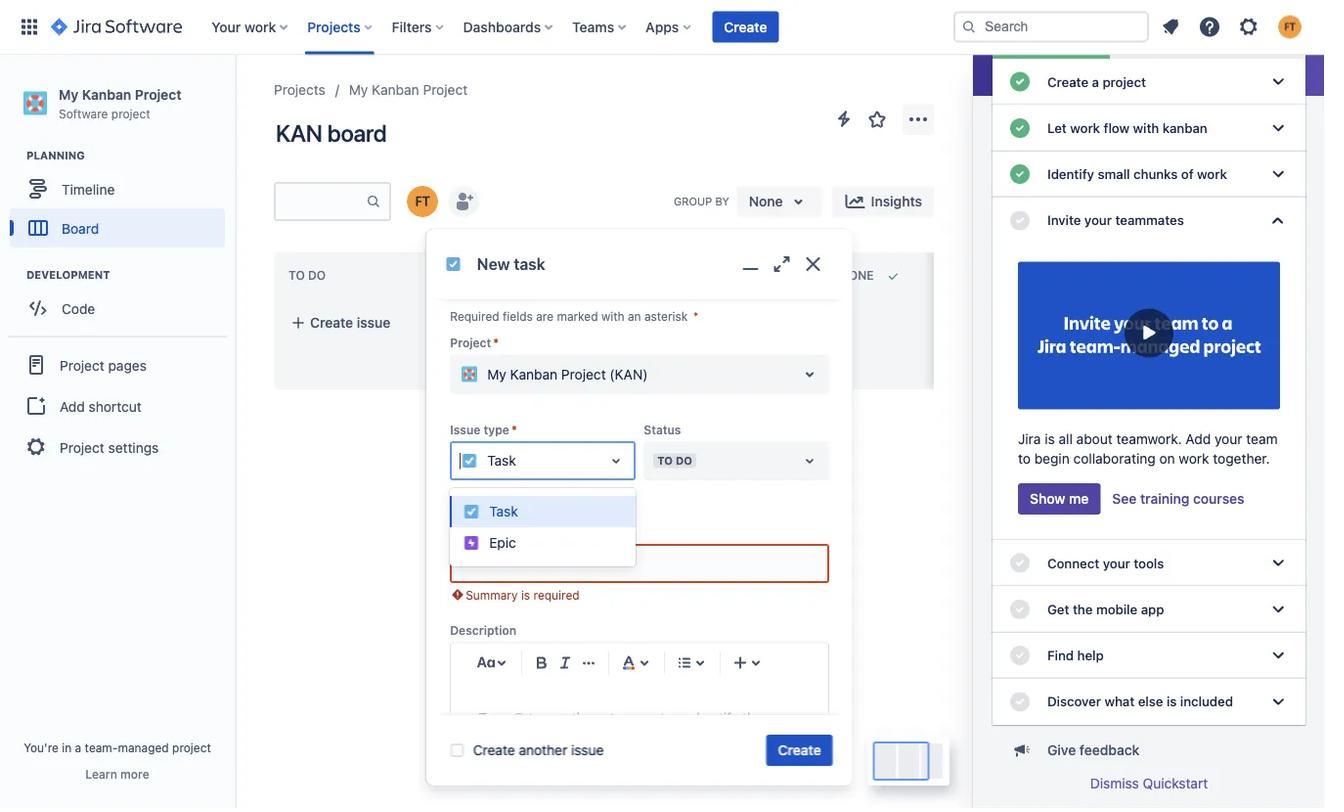 Task type: describe. For each thing, give the bounding box(es) containing it.
about inside the 'jira is all about teamwork. add your team to begin collaborating on work together.'
[[1077, 431, 1113, 447]]

are
[[536, 309, 553, 323]]

Search this board text field
[[276, 184, 366, 219]]

more
[[120, 767, 149, 781]]

to
[[1019, 451, 1031, 467]]

planning
[[26, 149, 85, 162]]

settings image
[[1238, 15, 1261, 39]]

pages
[[108, 357, 147, 373]]

together.
[[1214, 451, 1271, 467]]

learn about issue types link
[[450, 487, 580, 501]]

give feedback
[[1048, 742, 1140, 758]]

new task image
[[446, 256, 462, 272]]

kanban for my kanban project
[[372, 82, 419, 98]]

kanban
[[1163, 120, 1208, 136]]

chevron image for create a project
[[1267, 70, 1291, 94]]

courses
[[1194, 491, 1245, 507]]

* down learn about issue types
[[507, 525, 512, 539]]

dismiss
[[1091, 776, 1140, 792]]

1 horizontal spatial to
[[657, 454, 673, 467]]

2 vertical spatial project
[[172, 741, 211, 754]]

planning group
[[10, 148, 234, 254]]

on
[[1160, 451, 1176, 467]]

your for tools
[[1104, 555, 1131, 571]]

search image
[[962, 19, 978, 35]]

board
[[62, 220, 99, 236]]

discover
[[1048, 694, 1102, 710]]

a inside dropdown button
[[1093, 74, 1100, 90]]

team-
[[85, 741, 118, 754]]

create for create a project
[[1048, 74, 1089, 90]]

open image
[[798, 362, 822, 386]]

timeline
[[62, 181, 115, 197]]

1 horizontal spatial to do
[[657, 454, 692, 467]]

included
[[1181, 694, 1234, 710]]

give
[[1048, 742, 1077, 758]]

your work
[[212, 19, 276, 35]]

checked image for create
[[1009, 70, 1032, 94]]

board
[[327, 119, 387, 147]]

insights image
[[844, 190, 868, 213]]

software
[[59, 106, 108, 120]]

project down required
[[450, 336, 491, 349]]

play invite your teammates video image
[[1019, 253, 1281, 418]]

create a project
[[1048, 74, 1147, 90]]

group
[[674, 195, 713, 208]]

let work flow with kanban button
[[993, 105, 1306, 151]]

1 vertical spatial create button
[[767, 735, 833, 766]]

done
[[841, 269, 874, 282]]

none
[[749, 193, 783, 209]]

filters
[[392, 19, 432, 35]]

show me
[[1030, 491, 1089, 507]]

asterisk
[[644, 309, 688, 323]]

shortcut
[[89, 398, 142, 414]]

issue for learn
[[519, 487, 547, 501]]

work inside popup button
[[245, 19, 276, 35]]

banner containing your work
[[0, 0, 1326, 55]]

by
[[716, 195, 730, 208]]

required
[[533, 588, 579, 601]]

go full screen image
[[771, 252, 794, 276]]

is for all
[[1045, 431, 1056, 447]]

minimize image
[[740, 252, 763, 276]]

filters button
[[386, 11, 452, 43]]

summary for summary is required
[[466, 588, 518, 601]]

insights
[[872, 193, 923, 209]]

fields
[[502, 309, 533, 323]]

projects for "projects" dropdown button
[[307, 19, 361, 35]]

add people image
[[452, 190, 476, 213]]

show me button
[[1019, 483, 1101, 515]]

project settings link
[[8, 426, 227, 469]]

create issue button
[[279, 305, 533, 341]]

jira
[[1019, 431, 1042, 447]]

0 vertical spatial to
[[289, 269, 305, 282]]

play video image
[[1125, 309, 1174, 358]]

issue type *
[[450, 422, 517, 436]]

timeline link
[[10, 169, 225, 209]]

(kan)
[[610, 366, 648, 382]]

group by
[[674, 195, 730, 208]]

tools
[[1134, 555, 1165, 571]]

required
[[450, 309, 499, 323]]

more image
[[907, 108, 931, 131]]

help image
[[1199, 15, 1222, 39]]

kan board
[[276, 119, 387, 147]]

open image for issue type
[[604, 449, 628, 472]]

1 horizontal spatial do
[[676, 454, 692, 467]]

checked image for find
[[1009, 644, 1032, 667]]

create for create issue
[[310, 315, 353, 331]]

an
[[628, 309, 641, 323]]

projects for projects link
[[274, 82, 326, 98]]

with inside let work flow with kanban dropdown button
[[1134, 120, 1160, 136]]

appswitcher icon image
[[18, 15, 41, 39]]

team
[[1247, 431, 1279, 447]]

invite
[[1048, 213, 1082, 228]]

else
[[1139, 694, 1164, 710]]

see training courses link
[[1111, 483, 1247, 515]]

invite your teammates button
[[993, 197, 1306, 244]]

code link
[[10, 289, 225, 328]]

projects link
[[274, 78, 326, 102]]

none button
[[738, 186, 823, 217]]

my for my kanban project software project
[[59, 86, 78, 102]]

mobile
[[1097, 601, 1138, 617]]

all
[[1059, 431, 1073, 447]]

chunks
[[1134, 166, 1178, 182]]

get the mobile app
[[1048, 601, 1165, 617]]

marked
[[557, 309, 598, 323]]

text styles image
[[474, 651, 498, 674]]

of
[[1182, 166, 1194, 182]]

your
[[212, 19, 241, 35]]

you're
[[24, 741, 59, 754]]

types
[[550, 487, 580, 501]]

see
[[1113, 491, 1137, 507]]

project down filters dropdown button
[[423, 82, 468, 98]]

0 horizontal spatial with
[[601, 309, 624, 323]]

your for teammates
[[1085, 213, 1113, 228]]

Description - Main content area, start typing to enter text. text field
[[478, 706, 801, 753]]

learn about issue types
[[450, 487, 580, 501]]

dashboards button
[[458, 11, 561, 43]]

* right type
[[511, 422, 517, 436]]

connect your tools button
[[993, 540, 1306, 586]]

apps button
[[640, 11, 699, 43]]

connect
[[1048, 555, 1100, 571]]

learn for learn more
[[85, 767, 117, 781]]

project down add shortcut
[[60, 439, 104, 455]]

my kanban project software project
[[59, 86, 182, 120]]



Task type: locate. For each thing, give the bounding box(es) containing it.
kanban for my kanban project (kan)
[[510, 366, 557, 382]]

project left sidebar navigation image
[[135, 86, 182, 102]]

0 horizontal spatial add
[[60, 398, 85, 414]]

issue for create
[[571, 742, 604, 758]]

create a project button
[[993, 59, 1306, 105]]

chevron image for tools
[[1267, 551, 1291, 575]]

1 vertical spatial add
[[1186, 431, 1212, 447]]

work inside the 'jira is all about teamwork. add your team to begin collaborating on work together.'
[[1180, 451, 1210, 467]]

your
[[1085, 213, 1113, 228], [1215, 431, 1243, 447], [1104, 555, 1131, 571]]

project *
[[450, 336, 499, 349]]

learn more button
[[85, 766, 149, 782]]

your up together.
[[1215, 431, 1243, 447]]

project left (kan)
[[561, 366, 606, 382]]

my kanban project
[[349, 82, 468, 98]]

checked image left get
[[1009, 598, 1032, 621]]

you're in a team-managed project
[[24, 741, 211, 754]]

banner
[[0, 0, 1326, 55]]

my up software at the top left of page
[[59, 86, 78, 102]]

is right else
[[1167, 694, 1178, 710]]

3 chevron image from the top
[[1267, 598, 1291, 621]]

chevron image for flow
[[1267, 116, 1291, 140]]

0 vertical spatial add
[[60, 398, 85, 414]]

0 vertical spatial with
[[1134, 120, 1160, 136]]

2 horizontal spatial issue
[[571, 742, 604, 758]]

insights button
[[832, 186, 935, 217]]

create
[[724, 19, 768, 35], [1048, 74, 1089, 90], [310, 315, 353, 331], [473, 742, 515, 758], [779, 742, 822, 758]]

checked image inside the create a project dropdown button
[[1009, 70, 1032, 94]]

3 checked image from the top
[[1009, 163, 1032, 186]]

1 vertical spatial is
[[521, 588, 530, 601]]

is inside the 'jira is all about teamwork. add your team to begin collaborating on work together.'
[[1045, 431, 1056, 447]]

is inside dropdown button
[[1167, 694, 1178, 710]]

teams
[[573, 19, 615, 35]]

0 horizontal spatial kanban
[[82, 86, 131, 102]]

chevron image for mobile
[[1267, 598, 1291, 621]]

with left an at the top of page
[[601, 309, 624, 323]]

to do up create issue
[[289, 269, 326, 282]]

work right let
[[1071, 120, 1101, 136]]

0 vertical spatial task
[[487, 452, 516, 468]]

my down project *
[[487, 366, 506, 382]]

1 vertical spatial with
[[601, 309, 624, 323]]

1 horizontal spatial my
[[349, 82, 368, 98]]

epic
[[489, 534, 516, 551]]

1 horizontal spatial project
[[172, 741, 211, 754]]

0 horizontal spatial a
[[75, 741, 81, 754]]

to do down status
[[657, 454, 692, 467]]

learn up the summary *
[[450, 487, 481, 501]]

checked image inside connect your tools dropdown button
[[1009, 551, 1032, 575]]

0 horizontal spatial to do
[[289, 269, 326, 282]]

checked image inside find help dropdown button
[[1009, 644, 1032, 667]]

kanban for my kanban project software project
[[82, 86, 131, 102]]

0 horizontal spatial learn
[[85, 767, 117, 781]]

1 vertical spatial learn
[[85, 767, 117, 781]]

group
[[8, 336, 227, 475]]

1 horizontal spatial about
[[1077, 431, 1113, 447]]

is left required
[[521, 588, 530, 601]]

find help
[[1048, 648, 1105, 663]]

settings
[[108, 439, 159, 455]]

discard & close image
[[802, 252, 826, 276]]

quickstart
[[1143, 776, 1209, 792]]

lists image
[[673, 651, 696, 674]]

open image
[[604, 449, 628, 472], [798, 449, 822, 472]]

get
[[1048, 601, 1070, 617]]

your inside dropdown button
[[1104, 555, 1131, 571]]

discover what else is included
[[1048, 694, 1234, 710]]

a up let work flow with kanban
[[1093, 74, 1100, 90]]

1 open image from the left
[[604, 449, 628, 472]]

jira software image
[[51, 15, 182, 39], [51, 15, 182, 39]]

0 vertical spatial learn
[[450, 487, 481, 501]]

3 chevron image from the top
[[1267, 209, 1291, 232]]

video poster image
[[1019, 253, 1281, 418]]

issue
[[450, 422, 480, 436]]

your work button
[[206, 11, 296, 43]]

project
[[423, 82, 468, 98], [135, 86, 182, 102], [450, 336, 491, 349], [60, 357, 104, 373], [561, 366, 606, 382], [60, 439, 104, 455]]

new
[[477, 254, 510, 273]]

learn for learn about issue types
[[450, 487, 481, 501]]

work inside dropdown button
[[1198, 166, 1228, 182]]

project pages link
[[8, 344, 227, 387]]

learn down the 'team-'
[[85, 767, 117, 781]]

star kan board image
[[866, 108, 890, 131]]

notifications image
[[1160, 15, 1183, 39]]

1 vertical spatial task
[[489, 503, 518, 519]]

is left all
[[1045, 431, 1056, 447]]

1 vertical spatial to
[[657, 454, 673, 467]]

training
[[1141, 491, 1190, 507]]

summary down learn about issue types
[[450, 525, 505, 539]]

checked image left let
[[1009, 116, 1032, 140]]

more formatting image
[[577, 651, 601, 674]]

chevron image
[[1267, 70, 1291, 94], [1267, 163, 1291, 186], [1267, 209, 1291, 232], [1267, 690, 1291, 714]]

chevron image for identify small chunks of work
[[1267, 163, 1291, 186]]

summary up "description"
[[466, 588, 518, 601]]

projects button
[[302, 11, 380, 43]]

do up create issue
[[308, 269, 326, 282]]

7 checked image from the top
[[1009, 690, 1032, 714]]

1 vertical spatial do
[[676, 454, 692, 467]]

connect your tools
[[1048, 555, 1165, 571]]

to do
[[289, 269, 326, 282], [657, 454, 692, 467]]

0 vertical spatial do
[[308, 269, 326, 282]]

your right invite
[[1085, 213, 1113, 228]]

dashboards
[[463, 19, 541, 35]]

2 horizontal spatial my
[[487, 366, 506, 382]]

create another issue
[[473, 742, 604, 758]]

0 vertical spatial projects
[[307, 19, 361, 35]]

1 vertical spatial about
[[484, 487, 515, 501]]

my kanban project (kan)
[[487, 366, 648, 382]]

project inside my kanban project software project
[[135, 86, 182, 102]]

to down status
[[657, 454, 673, 467]]

kanban inside the "my kanban project" link
[[372, 82, 419, 98]]

learn
[[450, 487, 481, 501], [85, 767, 117, 781]]

work inside dropdown button
[[1071, 120, 1101, 136]]

about
[[1077, 431, 1113, 447], [484, 487, 515, 501]]

my up board
[[349, 82, 368, 98]]

add inside button
[[60, 398, 85, 414]]

2 vertical spatial your
[[1104, 555, 1131, 571]]

1 vertical spatial projects
[[274, 82, 326, 98]]

None text field
[[460, 451, 463, 470], [452, 546, 828, 581], [460, 451, 463, 470], [452, 546, 828, 581]]

do down status
[[676, 454, 692, 467]]

6 checked image from the top
[[1009, 644, 1032, 667]]

project inside my kanban project software project
[[111, 106, 150, 120]]

begin
[[1035, 451, 1070, 467]]

0 horizontal spatial my
[[59, 86, 78, 102]]

create inside the create a project dropdown button
[[1048, 74, 1089, 90]]

0 vertical spatial project
[[1103, 74, 1147, 90]]

chevron image for discover what else is included
[[1267, 690, 1291, 714]]

chevron image inside invite your teammates dropdown button
[[1267, 209, 1291, 232]]

1 horizontal spatial kanban
[[372, 82, 419, 98]]

error image
[[450, 587, 466, 602]]

checked image for connect
[[1009, 551, 1032, 575]]

with right flow on the right top
[[1134, 120, 1160, 136]]

my
[[349, 82, 368, 98], [59, 86, 78, 102], [487, 366, 506, 382]]

apps
[[646, 19, 679, 35]]

invite your teammates
[[1048, 213, 1185, 228]]

create inside primary element
[[724, 19, 768, 35]]

your profile and settings image
[[1279, 15, 1302, 39]]

0 vertical spatial about
[[1077, 431, 1113, 447]]

kanban inside my kanban project software project
[[82, 86, 131, 102]]

checked image left connect
[[1009, 551, 1032, 575]]

projects up "kan"
[[274, 82, 326, 98]]

task down learn about issue types
[[489, 503, 518, 519]]

kanban down are
[[510, 366, 557, 382]]

*
[[693, 309, 699, 323], [493, 336, 499, 349], [511, 422, 517, 436], [507, 525, 512, 539]]

2 vertical spatial issue
[[571, 742, 604, 758]]

work right the of
[[1198, 166, 1228, 182]]

2 vertical spatial is
[[1167, 694, 1178, 710]]

add right teamwork.
[[1186, 431, 1212, 447]]

checked image up checked icon
[[1009, 163, 1032, 186]]

work
[[245, 19, 276, 35], [1071, 120, 1101, 136], [1198, 166, 1228, 182], [1180, 451, 1210, 467]]

0 vertical spatial your
[[1085, 213, 1113, 228]]

1 vertical spatial issue
[[519, 487, 547, 501]]

work right on
[[1180, 451, 1210, 467]]

checked image for discover
[[1009, 690, 1032, 714]]

checked image inside get the mobile app 'dropdown button'
[[1009, 598, 1032, 621]]

automations menu button icon image
[[833, 107, 856, 131]]

to down search this board text field
[[289, 269, 305, 282]]

required fields are marked with an asterisk *
[[450, 309, 699, 323]]

checked image left find
[[1009, 644, 1032, 667]]

project up let work flow with kanban
[[1103, 74, 1147, 90]]

to
[[289, 269, 305, 282], [657, 454, 673, 467]]

2 horizontal spatial kanban
[[510, 366, 557, 382]]

identify
[[1048, 166, 1095, 182]]

1 horizontal spatial add
[[1186, 431, 1212, 447]]

add inside the 'jira is all about teamwork. add your team to begin collaborating on work together.'
[[1186, 431, 1212, 447]]

0 vertical spatial issue
[[357, 315, 391, 331]]

my for my kanban project
[[349, 82, 368, 98]]

2 open image from the left
[[798, 449, 822, 472]]

my for my kanban project (kan)
[[487, 366, 506, 382]]

1 horizontal spatial open image
[[798, 449, 822, 472]]

project right software at the top left of page
[[111, 106, 150, 120]]

create inside 'create issue' button
[[310, 315, 353, 331]]

sidebar navigation image
[[213, 78, 256, 117]]

a right in
[[75, 741, 81, 754]]

planning image
[[3, 144, 26, 168]]

let
[[1048, 120, 1067, 136]]

1 checked image from the top
[[1009, 70, 1032, 94]]

0 horizontal spatial is
[[521, 588, 530, 601]]

code
[[62, 300, 95, 316]]

project right the managed
[[172, 741, 211, 754]]

do
[[308, 269, 326, 282], [676, 454, 692, 467]]

open image down open icon
[[798, 449, 822, 472]]

checked image for get
[[1009, 598, 1032, 621]]

checked image for identify
[[1009, 163, 1032, 186]]

1 horizontal spatial a
[[1093, 74, 1100, 90]]

group containing project pages
[[8, 336, 227, 475]]

summary for summary *
[[450, 525, 505, 539]]

1 vertical spatial project
[[111, 106, 150, 120]]

0 horizontal spatial open image
[[604, 449, 628, 472]]

help
[[1078, 648, 1105, 663]]

* down required
[[493, 336, 499, 349]]

1 horizontal spatial issue
[[519, 487, 547, 501]]

projects up projects link
[[307, 19, 361, 35]]

small
[[1098, 166, 1131, 182]]

checked image down search field
[[1009, 70, 1032, 94]]

checked image inside discover what else is included dropdown button
[[1009, 690, 1032, 714]]

show
[[1030, 491, 1066, 507]]

my inside my kanban project software project
[[59, 86, 78, 102]]

open image for status
[[798, 449, 822, 472]]

2 horizontal spatial project
[[1103, 74, 1147, 90]]

teams button
[[567, 11, 634, 43]]

about up the summary *
[[484, 487, 515, 501]]

checked image for let
[[1009, 116, 1032, 140]]

your inside the 'jira is all about teamwork. add your team to begin collaborating on work together.'
[[1215, 431, 1243, 447]]

is
[[1045, 431, 1056, 447], [521, 588, 530, 601], [1167, 694, 1178, 710]]

another
[[519, 742, 568, 758]]

about up collaborating
[[1077, 431, 1113, 447]]

feedback
[[1080, 742, 1140, 758]]

find
[[1048, 648, 1075, 663]]

the
[[1073, 601, 1093, 617]]

0 vertical spatial create button
[[713, 11, 779, 43]]

4 checked image from the top
[[1009, 551, 1032, 575]]

development image
[[3, 263, 26, 287]]

development group
[[10, 267, 234, 334]]

1 chevron image from the top
[[1267, 116, 1291, 140]]

task
[[487, 452, 516, 468], [489, 503, 518, 519]]

checked image inside let work flow with kanban dropdown button
[[1009, 116, 1032, 140]]

1 chevron image from the top
[[1267, 70, 1291, 94]]

0 vertical spatial a
[[1093, 74, 1100, 90]]

chevron image inside connect your tools dropdown button
[[1267, 551, 1291, 575]]

kanban up board
[[372, 82, 419, 98]]

is for required
[[521, 588, 530, 601]]

chevron image inside find help dropdown button
[[1267, 644, 1291, 667]]

checked image
[[1009, 209, 1032, 232]]

issue inside button
[[357, 315, 391, 331]]

project inside dropdown button
[[1103, 74, 1147, 90]]

chevron image inside let work flow with kanban dropdown button
[[1267, 116, 1291, 140]]

chevron image inside get the mobile app 'dropdown button'
[[1267, 598, 1291, 621]]

1 horizontal spatial with
[[1134, 120, 1160, 136]]

5 checked image from the top
[[1009, 598, 1032, 621]]

4 chevron image from the top
[[1267, 644, 1291, 667]]

primary element
[[12, 0, 954, 54]]

summary is required
[[466, 588, 579, 601]]

0 horizontal spatial to
[[289, 269, 305, 282]]

summary *
[[450, 525, 512, 539]]

2 horizontal spatial is
[[1167, 694, 1178, 710]]

create button inside primary element
[[713, 11, 779, 43]]

2 checked image from the top
[[1009, 116, 1032, 140]]

projects inside dropdown button
[[307, 19, 361, 35]]

2 chevron image from the top
[[1267, 163, 1291, 186]]

4 chevron image from the top
[[1267, 690, 1291, 714]]

1 vertical spatial summary
[[466, 588, 518, 601]]

checked image left discover
[[1009, 690, 1032, 714]]

board link
[[10, 209, 225, 248]]

project up add shortcut
[[60, 357, 104, 373]]

0 vertical spatial to do
[[289, 269, 326, 282]]

chevron image
[[1267, 116, 1291, 140], [1267, 551, 1291, 575], [1267, 598, 1291, 621], [1267, 644, 1291, 667]]

0 horizontal spatial about
[[484, 487, 515, 501]]

progress bar
[[993, 49, 1306, 59]]

create for create another issue
[[473, 742, 515, 758]]

managed
[[118, 741, 169, 754]]

your left tools on the bottom of page
[[1104, 555, 1131, 571]]

0 vertical spatial is
[[1045, 431, 1056, 447]]

* right asterisk
[[693, 309, 699, 323]]

checked image
[[1009, 70, 1032, 94], [1009, 116, 1032, 140], [1009, 163, 1032, 186], [1009, 551, 1032, 575], [1009, 598, 1032, 621], [1009, 644, 1032, 667], [1009, 690, 1032, 714]]

find help button
[[993, 633, 1306, 679]]

kanban up software at the top left of page
[[82, 86, 131, 102]]

italic ⌘i image
[[554, 651, 577, 674]]

what
[[1105, 694, 1135, 710]]

collaborating
[[1074, 451, 1156, 467]]

0 vertical spatial summary
[[450, 525, 505, 539]]

projects
[[307, 19, 361, 35], [274, 82, 326, 98]]

task down type
[[487, 452, 516, 468]]

2 chevron image from the top
[[1267, 551, 1291, 575]]

1 vertical spatial to do
[[657, 454, 692, 467]]

1 vertical spatial a
[[75, 741, 81, 754]]

description
[[450, 624, 516, 637]]

1 horizontal spatial is
[[1045, 431, 1056, 447]]

chevron image for invite your teammates
[[1267, 209, 1291, 232]]

funky town image
[[407, 186, 438, 217]]

bold ⌘b image
[[530, 651, 554, 674]]

0 horizontal spatial issue
[[357, 315, 391, 331]]

open image down (kan)
[[604, 449, 628, 472]]

checked image inside the identify small chunks of work dropdown button
[[1009, 163, 1032, 186]]

work right your
[[245, 19, 276, 35]]

add left shortcut
[[60, 398, 85, 414]]

Search field
[[954, 11, 1150, 43]]

0 horizontal spatial do
[[308, 269, 326, 282]]

development
[[26, 269, 110, 282]]

project pages
[[60, 357, 147, 373]]

give feedback button
[[999, 735, 1306, 766]]

learn inside button
[[85, 767, 117, 781]]

0 horizontal spatial project
[[111, 106, 150, 120]]

your inside dropdown button
[[1085, 213, 1113, 228]]

discover what else is included button
[[993, 679, 1306, 725]]

1 horizontal spatial learn
[[450, 487, 481, 501]]

1 vertical spatial your
[[1215, 431, 1243, 447]]



Task type: vqa. For each thing, say whether or not it's contained in the screenshot.
right Do
yes



